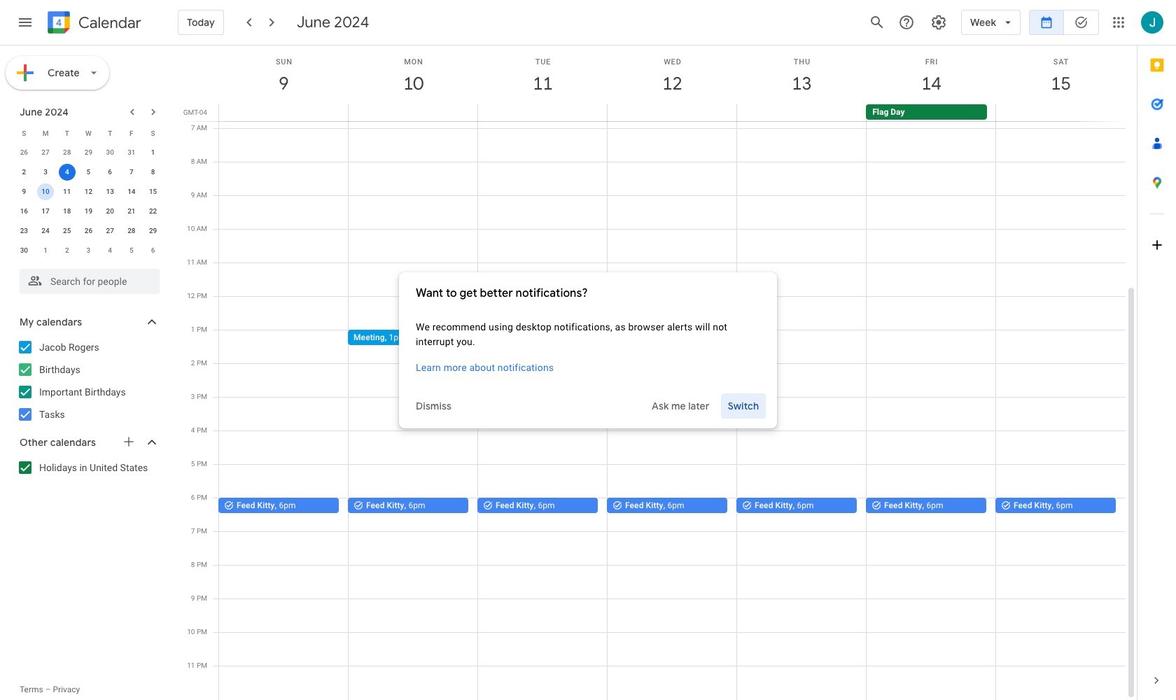 Task type: vqa. For each thing, say whether or not it's contained in the screenshot.
11 to the top
no



Task type: locate. For each thing, give the bounding box(es) containing it.
2 element
[[16, 164, 32, 181]]

july 2 element
[[59, 242, 75, 259]]

thursday, june 13 element
[[737, 46, 867, 104]]

may 26 element
[[16, 144, 32, 161]]

10 element
[[37, 183, 54, 200]]

1 horizontal spatial heading
[[416, 285, 761, 301]]

20 element
[[102, 203, 118, 220]]

19 element
[[80, 203, 97, 220]]

may 30 element
[[102, 144, 118, 161]]

24 element
[[37, 223, 54, 239]]

july 5 element
[[123, 242, 140, 259]]

may 28 element
[[59, 144, 75, 161]]

0 vertical spatial heading
[[76, 14, 141, 31]]

5 element
[[80, 164, 97, 181]]

0 horizontal spatial heading
[[76, 14, 141, 31]]

cell
[[219, 104, 349, 121], [349, 104, 478, 121], [478, 104, 608, 121], [608, 104, 737, 121], [737, 104, 866, 121], [996, 104, 1125, 121], [56, 162, 78, 182], [35, 182, 56, 202]]

tab list
[[1138, 46, 1176, 661]]

heading
[[76, 14, 141, 31], [416, 285, 761, 301]]

grid
[[179, 46, 1137, 700]]

tuesday, june 11 element
[[478, 46, 608, 104]]

calendar element
[[45, 8, 141, 39]]

alert dialog
[[399, 272, 777, 428]]

29 element
[[145, 223, 161, 239]]

11 element
[[59, 183, 75, 200]]

23 element
[[16, 223, 32, 239]]

26 element
[[80, 223, 97, 239]]

wednesday, june 12 element
[[608, 46, 737, 104]]

july 6 element
[[145, 242, 161, 259]]

28 element
[[123, 223, 140, 239]]

row group
[[13, 143, 164, 261]]

heading inside calendar element
[[76, 14, 141, 31]]

1 vertical spatial heading
[[416, 285, 761, 301]]

july 3 element
[[80, 242, 97, 259]]

None search field
[[0, 263, 174, 294]]

14 element
[[123, 183, 140, 200]]

27 element
[[102, 223, 118, 239]]

july 4 element
[[102, 242, 118, 259]]

row
[[213, 104, 1137, 121], [13, 123, 164, 143], [13, 143, 164, 162], [13, 162, 164, 182], [13, 182, 164, 202], [13, 202, 164, 221], [13, 221, 164, 241], [13, 241, 164, 261]]

may 29 element
[[80, 144, 97, 161]]

may 31 element
[[123, 144, 140, 161]]

july 1 element
[[37, 242, 54, 259]]

sunday, june 9 element
[[219, 46, 349, 104]]

friday, june 14 element
[[867, 46, 997, 104]]



Task type: describe. For each thing, give the bounding box(es) containing it.
6 element
[[102, 164, 118, 181]]

9 element
[[16, 183, 32, 200]]

13 element
[[102, 183, 118, 200]]

16 element
[[16, 203, 32, 220]]

monday, june 10 element
[[349, 46, 478, 104]]

15 element
[[145, 183, 161, 200]]

june 2024 grid
[[13, 123, 164, 261]]

3 element
[[37, 164, 54, 181]]

7 element
[[123, 164, 140, 181]]

21 element
[[123, 203, 140, 220]]

22 element
[[145, 203, 161, 220]]

may 27 element
[[37, 144, 54, 161]]

4, today element
[[59, 164, 75, 181]]

17 element
[[37, 203, 54, 220]]

8 element
[[145, 164, 161, 181]]

30 element
[[16, 242, 32, 259]]

18 element
[[59, 203, 75, 220]]

25 element
[[59, 223, 75, 239]]

saturday, june 15 element
[[997, 46, 1126, 104]]

1 element
[[145, 144, 161, 161]]

12 element
[[80, 183, 97, 200]]

my calendars list
[[3, 336, 174, 426]]

main drawer image
[[17, 14, 34, 31]]



